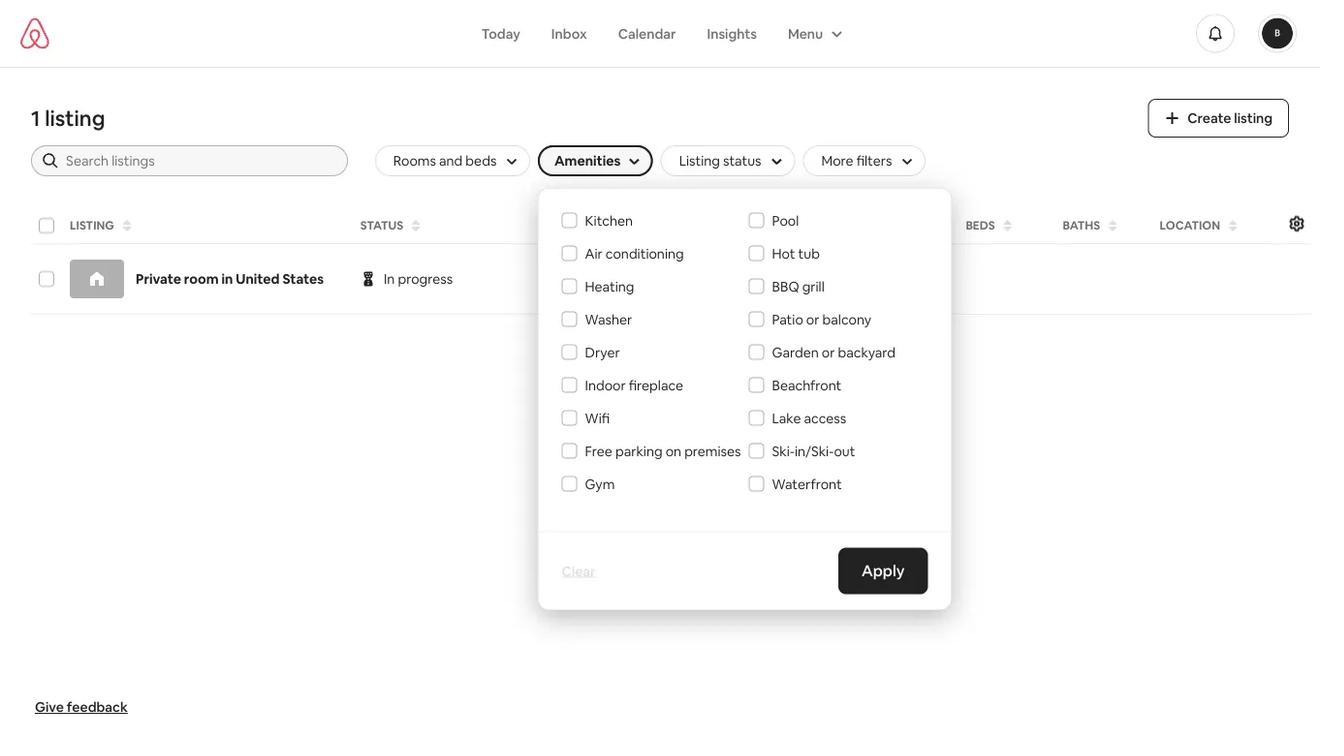 Task type: describe. For each thing, give the bounding box(es) containing it.
listing for 1 listing
[[45, 105, 105, 132]]

in progress
[[384, 271, 453, 288]]

kitchen
[[585, 212, 633, 229]]

create
[[1188, 110, 1232, 127]]

clear
[[562, 563, 596, 580]]

united
[[236, 271, 280, 288]]

backyard
[[838, 344, 896, 361]]

beachfront
[[772, 377, 842, 394]]

private
[[136, 271, 181, 288]]

inbox
[[552, 25, 587, 42]]

patio
[[772, 311, 804, 328]]

menu button
[[773, 15, 855, 52]]

today link
[[466, 15, 536, 52]]

balcony
[[823, 311, 872, 328]]

baths button
[[1058, 212, 1151, 240]]

baths
[[1063, 218, 1101, 233]]

status button
[[355, 212, 545, 240]]

parking
[[616, 443, 663, 460]]

calendar link
[[603, 15, 692, 52]]

instant
[[749, 218, 798, 233]]

amenities button
[[538, 145, 653, 176]]

bbq
[[772, 278, 800, 295]]

1 listing
[[31, 105, 105, 132]]

waterfront
[[772, 476, 842, 493]]

location button
[[1155, 212, 1321, 240]]

calendar
[[618, 25, 676, 42]]

today
[[482, 25, 521, 42]]

hot tub
[[772, 245, 820, 262]]

give
[[35, 699, 64, 717]]

finish
[[570, 271, 606, 288]]

amenities
[[555, 152, 621, 170]]

finish link
[[555, 263, 622, 296]]

inbox link
[[536, 15, 603, 52]]

lake
[[772, 410, 801, 427]]

1 listing heading
[[31, 105, 1125, 132]]

apply
[[862, 561, 905, 581]]

fireplace
[[629, 377, 684, 394]]

Search text field
[[66, 151, 335, 171]]

listing
[[70, 218, 114, 233]]

main navigation menu image
[[1262, 18, 1294, 49]]

on
[[666, 443, 682, 460]]

menu
[[788, 25, 823, 42]]

listing for create listing
[[1235, 110, 1273, 127]]

tub
[[799, 245, 820, 262]]

pool
[[772, 212, 799, 229]]

air conditioning
[[585, 245, 684, 262]]

grill
[[803, 278, 825, 295]]

washer
[[585, 311, 633, 328]]

insights
[[707, 25, 757, 42]]

free
[[585, 443, 613, 460]]



Task type: locate. For each thing, give the bounding box(es) containing it.
listing right create
[[1235, 110, 1273, 127]]

beds
[[966, 218, 996, 233]]

indoor
[[585, 377, 626, 394]]

apply button
[[839, 548, 928, 595]]

lake access
[[772, 410, 847, 427]]

gym
[[585, 476, 615, 493]]

or right patio
[[807, 311, 820, 328]]

0 horizontal spatial or
[[807, 311, 820, 328]]

or
[[807, 311, 820, 328], [822, 344, 835, 361]]

out
[[834, 443, 856, 460]]

clear button
[[554, 555, 604, 588]]

0 horizontal spatial listing
[[45, 105, 105, 132]]

apply dialog
[[538, 188, 952, 611]]

heating
[[585, 278, 635, 295]]

garden
[[772, 344, 819, 361]]

or right the garden
[[822, 344, 835, 361]]

in/ski-
[[795, 443, 834, 460]]

progress
[[398, 271, 453, 288]]

location
[[1160, 218, 1221, 233]]

status
[[361, 218, 404, 233]]

1 vertical spatial or
[[822, 344, 835, 361]]

patio or balcony
[[772, 311, 872, 328]]

insights link
[[692, 15, 773, 52]]

wifi
[[585, 410, 610, 427]]

0 vertical spatial or
[[807, 311, 820, 328]]

instant book
[[749, 218, 835, 233]]

air
[[585, 245, 603, 262]]

private room in united states
[[136, 271, 324, 288]]

create listing link
[[1148, 99, 1290, 138]]

access
[[804, 410, 847, 427]]

bbq grill
[[772, 278, 825, 295]]

in
[[384, 271, 395, 288]]

beds button
[[961, 212, 1054, 240]]

listing
[[45, 105, 105, 132], [1235, 110, 1273, 127]]

or for balcony
[[807, 311, 820, 328]]

ski-
[[772, 443, 795, 460]]

ski-in/ski-out
[[772, 443, 856, 460]]

hot
[[772, 245, 796, 262]]

states
[[283, 271, 324, 288]]

indoor fireplace
[[585, 377, 684, 394]]

room
[[184, 271, 219, 288]]

or for backyard
[[822, 344, 835, 361]]

feedback
[[67, 699, 128, 717]]

dryer
[[585, 344, 620, 361]]

1 horizontal spatial or
[[822, 344, 835, 361]]

listing right 1
[[45, 105, 105, 132]]

give feedback button
[[27, 691, 136, 724]]

off
[[772, 271, 792, 288]]

book
[[800, 218, 835, 233]]

listing button
[[64, 212, 351, 240]]

give feedback
[[35, 699, 128, 717]]

premises
[[685, 443, 741, 460]]

instant book button
[[743, 212, 858, 240]]

garden or backyard
[[772, 344, 896, 361]]

create listing
[[1188, 110, 1273, 127]]

in
[[222, 271, 233, 288]]

conditioning
[[606, 245, 684, 262]]

free parking on premises
[[585, 443, 741, 460]]

instant book off image
[[749, 272, 764, 287]]

1
[[31, 105, 40, 132]]

1 horizontal spatial listing
[[1235, 110, 1273, 127]]



Task type: vqa. For each thing, say whether or not it's contained in the screenshot.
Terms link
no



